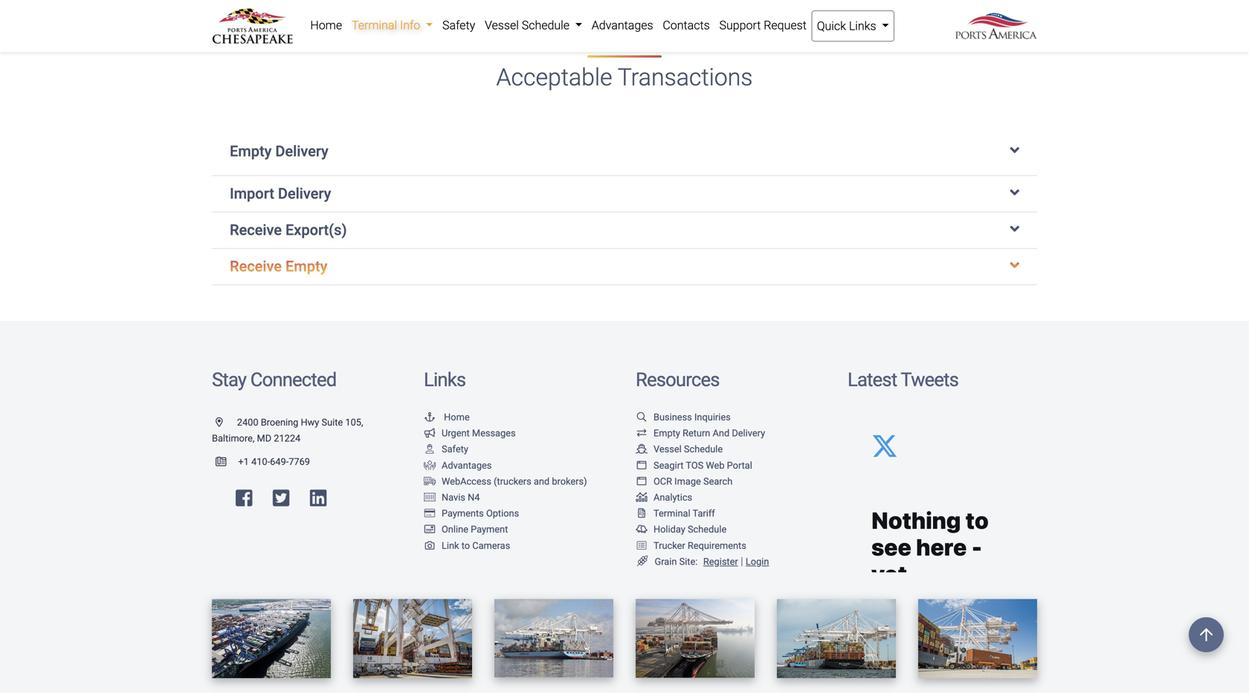 Task type: vqa. For each thing, say whether or not it's contained in the screenshot.
RECEIVE
yes



Task type: describe. For each thing, give the bounding box(es) containing it.
credit card front image
[[424, 525, 436, 535]]

1 horizontal spatial empty
[[286, 258, 327, 275]]

file invoice image
[[636, 509, 648, 518]]

n4
[[468, 492, 480, 503]]

1 horizontal spatial vessel
[[654, 444, 682, 455]]

site:
[[679, 556, 698, 568]]

latest
[[848, 369, 897, 391]]

webaccess (truckers and brokers)
[[442, 476, 587, 487]]

md
[[257, 433, 271, 444]]

1 horizontal spatial vessel schedule
[[654, 444, 723, 455]]

schedule for bells 'icon'
[[688, 524, 727, 535]]

cameras
[[472, 540, 510, 552]]

payments
[[442, 508, 484, 519]]

link
[[442, 540, 459, 552]]

0 vertical spatial vessel schedule
[[485, 18, 572, 32]]

delivery for import delivery
[[278, 185, 331, 202]]

seagirt
[[654, 460, 684, 471]]

import delivery
[[230, 185, 331, 202]]

tariff
[[693, 508, 715, 519]]

empty delivery
[[230, 143, 328, 160]]

contacts
[[663, 18, 710, 32]]

2400
[[237, 417, 258, 428]]

receive export(s)
[[230, 221, 347, 239]]

messages
[[472, 428, 516, 439]]

ocr image search link
[[636, 476, 733, 487]]

tab list containing empty delivery
[[212, 128, 1037, 285]]

grain site: register | login
[[655, 555, 769, 568]]

empty delivery link
[[230, 143, 1019, 160]]

wheat image
[[636, 556, 649, 567]]

+1 410-649-7769 link
[[212, 457, 310, 468]]

info
[[400, 18, 420, 32]]

business
[[654, 412, 692, 423]]

ocr
[[654, 476, 672, 487]]

search image
[[636, 413, 648, 422]]

empty for empty delivery
[[230, 143, 272, 160]]

quick links link
[[811, 10, 894, 42]]

and
[[713, 428, 730, 439]]

analytics link
[[636, 492, 692, 503]]

hwy
[[301, 417, 319, 428]]

business inquiries
[[654, 412, 731, 423]]

hand receiving image
[[424, 461, 436, 470]]

649-
[[270, 457, 289, 468]]

safety link for top vessel schedule link
[[438, 10, 480, 40]]

go to top image
[[1189, 618, 1224, 653]]

broening
[[261, 417, 298, 428]]

angle down image
[[1010, 221, 1019, 236]]

phone office image
[[216, 457, 238, 467]]

1 vertical spatial advantages
[[442, 460, 492, 471]]

navis n4
[[442, 492, 480, 503]]

link to cameras link
[[424, 540, 510, 552]]

receive for receive export(s)
[[230, 221, 282, 239]]

export(s)
[[286, 221, 347, 239]]

schedule for ship icon
[[684, 444, 723, 455]]

link to cameras
[[442, 540, 510, 552]]

410-
[[251, 457, 270, 468]]

contacts link
[[658, 10, 715, 40]]

twitter square image
[[273, 489, 289, 508]]

payment
[[471, 524, 508, 535]]

empty return and delivery link
[[636, 428, 765, 439]]

1 horizontal spatial home
[[444, 412, 470, 423]]

|
[[741, 555, 743, 568]]

request
[[764, 18, 807, 32]]

linkedin image
[[310, 489, 327, 508]]

terminal info link
[[347, 10, 438, 40]]

online payment link
[[424, 524, 508, 535]]

anchor image
[[424, 413, 436, 422]]

tweets
[[901, 369, 958, 391]]

browser image for ocr
[[636, 477, 648, 486]]

suite
[[322, 417, 343, 428]]

angle down image for import delivery
[[1010, 185, 1019, 200]]

register link
[[700, 556, 738, 568]]

receive export(s) link
[[230, 221, 1019, 239]]

angle down image for receive empty
[[1010, 258, 1019, 273]]

payments options
[[442, 508, 519, 519]]

navis n4 link
[[424, 492, 480, 503]]

analytics image
[[636, 493, 648, 502]]

brokers)
[[552, 476, 587, 487]]

seagirt tos web portal
[[654, 460, 752, 471]]

angle down image for empty delivery
[[1010, 143, 1019, 157]]

holiday schedule link
[[636, 524, 727, 535]]

0 vertical spatial vessel schedule link
[[480, 10, 587, 40]]

acceptable
[[496, 63, 612, 91]]

resources
[[636, 369, 719, 391]]

grain
[[655, 556, 677, 568]]

webaccess (truckers and brokers) link
[[424, 476, 587, 487]]

receive empty
[[230, 258, 327, 275]]

payments options link
[[424, 508, 519, 519]]

trucker requirements
[[654, 540, 746, 552]]

0 vertical spatial safety
[[442, 18, 475, 32]]

bullhorn image
[[424, 429, 436, 438]]

quick
[[817, 19, 846, 33]]

(truckers
[[494, 476, 531, 487]]

+1
[[238, 457, 249, 468]]

0 horizontal spatial advantages link
[[424, 460, 492, 471]]

105,
[[345, 417, 363, 428]]



Task type: locate. For each thing, give the bounding box(es) containing it.
0 horizontal spatial terminal
[[352, 18, 397, 32]]

1 horizontal spatial terminal
[[654, 508, 690, 519]]

angle down image inside the receive empty link
[[1010, 258, 1019, 273]]

receive down import on the top of page
[[230, 221, 282, 239]]

terminal info
[[352, 18, 423, 32]]

2 vertical spatial angle down image
[[1010, 258, 1019, 273]]

options
[[486, 508, 519, 519]]

0 vertical spatial delivery
[[275, 143, 328, 160]]

21224
[[274, 433, 301, 444]]

1 horizontal spatial home link
[[424, 412, 470, 423]]

schedule down the tariff
[[688, 524, 727, 535]]

map marker alt image
[[216, 418, 235, 427]]

1 vertical spatial angle down image
[[1010, 185, 1019, 200]]

1 vertical spatial links
[[424, 369, 466, 391]]

connected
[[250, 369, 336, 391]]

2 vertical spatial schedule
[[688, 524, 727, 535]]

search
[[703, 476, 733, 487]]

empty down export(s)
[[286, 258, 327, 275]]

browser image
[[636, 461, 648, 470], [636, 477, 648, 486]]

0 vertical spatial angle down image
[[1010, 143, 1019, 157]]

empty up import on the top of page
[[230, 143, 272, 160]]

empty down business
[[654, 428, 680, 439]]

2400 broening hwy suite 105, baltimore, md 21224
[[212, 417, 363, 444]]

safety right info
[[442, 18, 475, 32]]

seagirt tos web portal link
[[636, 460, 752, 471]]

delivery right "and"
[[732, 428, 765, 439]]

3 angle down image from the top
[[1010, 258, 1019, 273]]

2 vertical spatial empty
[[654, 428, 680, 439]]

2 horizontal spatial empty
[[654, 428, 680, 439]]

login
[[746, 556, 769, 568]]

0 vertical spatial advantages link
[[587, 10, 658, 40]]

vessel up acceptable
[[485, 18, 519, 32]]

stay connected
[[212, 369, 336, 391]]

tab list
[[212, 128, 1037, 285]]

1 horizontal spatial advantages link
[[587, 10, 658, 40]]

0 vertical spatial safety link
[[438, 10, 480, 40]]

0 vertical spatial receive
[[230, 221, 282, 239]]

home link for urgent messages link
[[424, 412, 470, 423]]

browser image down ship icon
[[636, 461, 648, 470]]

business inquiries link
[[636, 412, 731, 423]]

login link
[[746, 556, 769, 568]]

safety down urgent
[[442, 444, 468, 455]]

schedule up the seagirt tos web portal
[[684, 444, 723, 455]]

exchange image
[[636, 429, 648, 438]]

1 vertical spatial receive
[[230, 258, 282, 275]]

browser image for seagirt
[[636, 461, 648, 470]]

1 vertical spatial schedule
[[684, 444, 723, 455]]

trucker requirements link
[[636, 540, 746, 552]]

2 angle down image from the top
[[1010, 185, 1019, 200]]

urgent messages link
[[424, 428, 516, 439]]

1 vertical spatial safety
[[442, 444, 468, 455]]

1 vertical spatial empty
[[286, 258, 327, 275]]

0 horizontal spatial home
[[310, 18, 342, 32]]

1 vertical spatial vessel
[[654, 444, 682, 455]]

receive
[[230, 221, 282, 239], [230, 258, 282, 275]]

+1 410-649-7769
[[238, 457, 310, 468]]

online
[[442, 524, 468, 535]]

0 horizontal spatial vessel
[[485, 18, 519, 32]]

0 vertical spatial schedule
[[522, 18, 570, 32]]

home link left the terminal info
[[306, 10, 347, 40]]

baltimore,
[[212, 433, 255, 444]]

support
[[719, 18, 761, 32]]

angle down image inside empty delivery link
[[1010, 143, 1019, 157]]

terminal tariff link
[[636, 508, 715, 519]]

quick links
[[817, 19, 879, 33]]

0 vertical spatial empty
[[230, 143, 272, 160]]

0 horizontal spatial vessel schedule
[[485, 18, 572, 32]]

ocr image search
[[654, 476, 733, 487]]

schedule
[[522, 18, 570, 32], [684, 444, 723, 455], [688, 524, 727, 535]]

terminal left info
[[352, 18, 397, 32]]

vessel schedule link up the seagirt
[[636, 444, 723, 455]]

list alt image
[[636, 541, 648, 551]]

1 vertical spatial safety link
[[424, 444, 468, 455]]

links up anchor image in the left bottom of the page
[[424, 369, 466, 391]]

terminal
[[352, 18, 397, 32], [654, 508, 690, 519]]

analytics
[[654, 492, 692, 503]]

browser image up analytics image
[[636, 477, 648, 486]]

1 horizontal spatial advantages
[[592, 18, 653, 32]]

home link for terminal info link
[[306, 10, 347, 40]]

0 vertical spatial browser image
[[636, 461, 648, 470]]

delivery up export(s)
[[278, 185, 331, 202]]

receive empty link
[[230, 258, 1019, 275]]

holiday
[[654, 524, 685, 535]]

urgent
[[442, 428, 470, 439]]

navis
[[442, 492, 465, 503]]

angle down image inside import delivery link
[[1010, 185, 1019, 200]]

0 horizontal spatial empty
[[230, 143, 272, 160]]

0 horizontal spatial vessel schedule link
[[480, 10, 587, 40]]

safety link right info
[[438, 10, 480, 40]]

image
[[674, 476, 701, 487]]

0 vertical spatial home
[[310, 18, 342, 32]]

1 vertical spatial terminal
[[654, 508, 690, 519]]

1 receive from the top
[[230, 221, 282, 239]]

advantages inside advantages link
[[592, 18, 653, 32]]

receive for receive empty
[[230, 258, 282, 275]]

delivery for empty delivery
[[275, 143, 328, 160]]

1 vertical spatial vessel schedule
[[654, 444, 723, 455]]

home link
[[306, 10, 347, 40], [424, 412, 470, 423]]

home
[[310, 18, 342, 32], [444, 412, 470, 423]]

import
[[230, 185, 274, 202]]

1 vertical spatial delivery
[[278, 185, 331, 202]]

safety
[[442, 18, 475, 32], [442, 444, 468, 455]]

home link up urgent
[[424, 412, 470, 423]]

acceptable transactions
[[496, 63, 753, 91]]

0 vertical spatial home link
[[306, 10, 347, 40]]

1 vertical spatial browser image
[[636, 477, 648, 486]]

facebook square image
[[236, 489, 252, 508]]

online payment
[[442, 524, 508, 535]]

truck container image
[[424, 477, 436, 486]]

7769
[[289, 457, 310, 468]]

home left the terminal info
[[310, 18, 342, 32]]

terminal down analytics at the bottom right
[[654, 508, 690, 519]]

camera image
[[424, 541, 436, 551]]

home up urgent
[[444, 412, 470, 423]]

requirements
[[688, 540, 746, 552]]

vessel up the seagirt
[[654, 444, 682, 455]]

terminal for terminal info
[[352, 18, 397, 32]]

advantages
[[592, 18, 653, 32], [442, 460, 492, 471]]

urgent messages
[[442, 428, 516, 439]]

2400 broening hwy suite 105, baltimore, md 21224 link
[[212, 417, 363, 444]]

1 browser image from the top
[[636, 461, 648, 470]]

advantages link up acceptable transactions
[[587, 10, 658, 40]]

holiday schedule
[[654, 524, 727, 535]]

1 vertical spatial advantages link
[[424, 460, 492, 471]]

browser image inside seagirt tos web portal link
[[636, 461, 648, 470]]

import delivery link
[[230, 185, 1019, 202]]

return
[[683, 428, 710, 439]]

2 receive from the top
[[230, 258, 282, 275]]

tos
[[686, 460, 704, 471]]

webaccess
[[442, 476, 491, 487]]

1 horizontal spatial links
[[849, 19, 876, 33]]

container storage image
[[424, 493, 436, 502]]

1 horizontal spatial vessel schedule link
[[636, 444, 723, 455]]

links right quick
[[849, 19, 876, 33]]

delivery up import delivery
[[275, 143, 328, 160]]

0 vertical spatial vessel
[[485, 18, 519, 32]]

bells image
[[636, 525, 648, 535]]

0 vertical spatial advantages
[[592, 18, 653, 32]]

register
[[703, 556, 738, 568]]

angle down image
[[1010, 143, 1019, 157], [1010, 185, 1019, 200], [1010, 258, 1019, 273]]

advantages link up webaccess
[[424, 460, 492, 471]]

0 horizontal spatial links
[[424, 369, 466, 391]]

vessel schedule up seagirt tos web portal link
[[654, 444, 723, 455]]

advantages link
[[587, 10, 658, 40], [424, 460, 492, 471]]

web
[[706, 460, 725, 471]]

credit card image
[[424, 509, 436, 518]]

transactions
[[618, 63, 753, 91]]

empty return and delivery
[[654, 428, 765, 439]]

and
[[534, 476, 550, 487]]

links
[[849, 19, 876, 33], [424, 369, 466, 391]]

1 vertical spatial home link
[[424, 412, 470, 423]]

browser image inside the ocr image search link
[[636, 477, 648, 486]]

empty for empty return and delivery
[[654, 428, 680, 439]]

vessel schedule link up acceptable
[[480, 10, 587, 40]]

ship image
[[636, 445, 648, 454]]

vessel schedule up acceptable
[[485, 18, 572, 32]]

0 horizontal spatial advantages
[[442, 460, 492, 471]]

user hard hat image
[[424, 445, 436, 454]]

2 browser image from the top
[[636, 477, 648, 486]]

safety link for the leftmost advantages link
[[424, 444, 468, 455]]

0 vertical spatial terminal
[[352, 18, 397, 32]]

2 vertical spatial delivery
[[732, 428, 765, 439]]

0 vertical spatial links
[[849, 19, 876, 33]]

terminal for terminal tariff
[[654, 508, 690, 519]]

to
[[461, 540, 470, 552]]

vessel
[[485, 18, 519, 32], [654, 444, 682, 455]]

safety link down urgent
[[424, 444, 468, 455]]

1 vertical spatial vessel schedule link
[[636, 444, 723, 455]]

stay
[[212, 369, 246, 391]]

schedule up acceptable
[[522, 18, 570, 32]]

receive down receive export(s)
[[230, 258, 282, 275]]

advantages up webaccess
[[442, 460, 492, 471]]

1 vertical spatial home
[[444, 412, 470, 423]]

1 angle down image from the top
[[1010, 143, 1019, 157]]

terminal tariff
[[654, 508, 715, 519]]

vessel schedule
[[485, 18, 572, 32], [654, 444, 723, 455]]

support request
[[719, 18, 807, 32]]

0 horizontal spatial home link
[[306, 10, 347, 40]]

inquiries
[[694, 412, 731, 423]]

latest tweets
[[848, 369, 958, 391]]

advantages up acceptable transactions
[[592, 18, 653, 32]]



